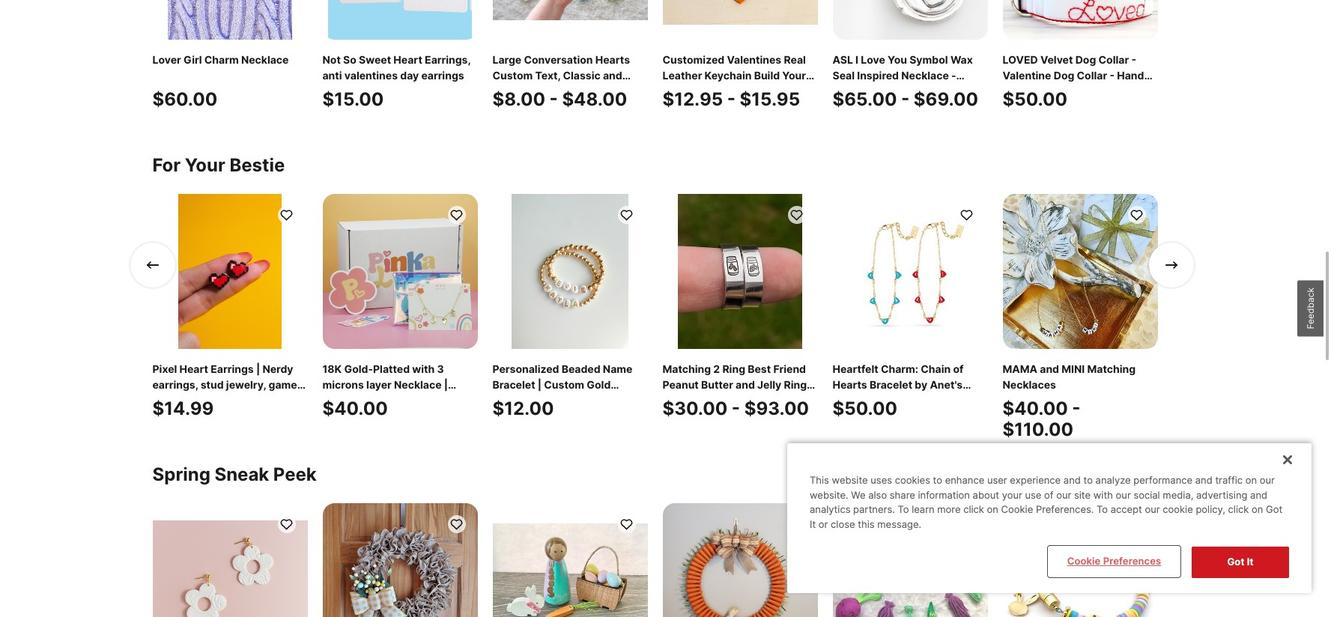 Task type: locate. For each thing, give the bounding box(es) containing it.
to down with
[[1097, 504, 1108, 516]]

$8.00
[[493, 88, 545, 110]]

cookie
[[1001, 504, 1033, 516], [1067, 555, 1101, 567]]

- left silver
[[901, 88, 910, 110]]

1 horizontal spatial $50.00
[[1003, 88, 1068, 110]]

got down advertising
[[1227, 556, 1245, 568]]

$8.00 - $48.00 link
[[493, 0, 648, 131]]

pixel heart earrings |  nerdy earrings, stud jewelry, gamer girl, hypoallergenic and lead free image
[[152, 194, 308, 349]]

1 horizontal spatial bracelet
[[870, 378, 913, 391]]

got inside this website uses cookies to enhance user experience and to analyze performance and traffic on our website. we also share information about your use of our site with our social media, advertising and analytics partners. to learn more click on cookie preferences. to accept our cookie policy, click on got it or close this message.
[[1266, 504, 1283, 516]]

$48.00
[[562, 88, 627, 110]]

got inside button
[[1227, 556, 1245, 568]]

of right 'use'
[[1044, 489, 1054, 501]]

1 horizontal spatial to
[[1084, 474, 1093, 486]]

social
[[1134, 489, 1160, 501]]

free
[[152, 410, 175, 423]]

bracelet inside heartfelt charm: chain of hearts bracelet by anet's collection
[[870, 378, 913, 391]]

1 vertical spatial of
[[1044, 489, 1054, 501]]

heart up day
[[394, 53, 422, 66]]

1 horizontal spatial of
[[1044, 489, 1054, 501]]

1 vertical spatial got
[[1227, 556, 1245, 568]]

girl,
[[152, 394, 172, 407]]

not so sweet heart earrings, anti valentines day earrings image
[[323, 0, 478, 40]]

$8.00 - $48.00
[[493, 88, 627, 110]]

and left the mini
[[1040, 363, 1059, 375]]

1 vertical spatial cookie
[[1067, 555, 1101, 567]]

got
[[1266, 504, 1283, 516], [1227, 556, 1245, 568]]

on
[[1246, 474, 1257, 486], [987, 504, 999, 516], [1252, 504, 1263, 516]]

gamer
[[269, 378, 301, 391]]

0 horizontal spatial to
[[898, 504, 909, 516]]

this
[[810, 474, 829, 486]]

$40.00 down necklaces
[[1003, 398, 1068, 420]]

0 horizontal spatial |
[[256, 363, 260, 375]]

1 horizontal spatial beaded
[[562, 363, 601, 375]]

to up site
[[1084, 474, 1093, 486]]

media,
[[1163, 489, 1194, 501]]

white textured floral polymer clay earrings | hypoallergenic earrings | handmade earrings | statement earrings | clip-on earrings available image
[[152, 503, 308, 617]]

this website uses cookies to enhance user experience and to analyze performance and traffic on our website. we also share information about your use of our site with our social media, advertising and analytics partners. to learn more click on cookie preferences. to accept our cookie policy, click on got it or close this message.
[[810, 474, 1283, 530]]

heart up stud
[[179, 363, 208, 375]]

| down personalized at the bottom left of the page
[[538, 378, 542, 391]]

0 horizontal spatial $40.00
[[323, 398, 388, 420]]

2 to from the left
[[1084, 474, 1093, 486]]

0 vertical spatial $50.00
[[1003, 88, 1068, 110]]

girl
[[184, 53, 202, 66]]

2 $40.00 from the left
[[1003, 398, 1068, 420]]

- left $93.00
[[732, 398, 740, 420]]

website
[[832, 474, 868, 486]]

bestie
[[230, 154, 285, 176]]

favorite image for $40.00
[[449, 208, 464, 222]]

0 vertical spatial cookie
[[1001, 504, 1033, 516]]

our up "accept"
[[1116, 489, 1131, 501]]

0 vertical spatial heart
[[394, 53, 422, 66]]

on down about
[[987, 504, 999, 516]]

with
[[1094, 489, 1113, 501]]

information
[[918, 489, 970, 501]]

$30.00 - $93.00
[[663, 398, 809, 420]]

0 vertical spatial it
[[810, 518, 816, 530]]

necklace inside asl i love you symbol wax seal inspired necklace - handmade, fine silver
[[901, 69, 949, 82]]

- for $65.00 - $69.00
[[901, 88, 910, 110]]

1 horizontal spatial got
[[1266, 504, 1283, 516]]

0 vertical spatial got
[[1266, 504, 1283, 516]]

2 to from the left
[[1097, 504, 1108, 516]]

got it button
[[1192, 547, 1289, 578]]

$15.95
[[740, 88, 800, 110]]

1 bracelet from the left
[[493, 378, 535, 391]]

inspired
[[857, 69, 899, 82]]

we
[[851, 489, 866, 501]]

of
[[953, 363, 964, 375], [1044, 489, 1054, 501]]

1 to from the left
[[898, 504, 909, 516]]

your
[[185, 154, 225, 176]]

1 horizontal spatial it
[[1247, 556, 1254, 568]]

earrings
[[421, 69, 464, 82]]

beaded up custom
[[562, 363, 601, 375]]

and up site
[[1064, 474, 1081, 486]]

0 horizontal spatial bracelet
[[493, 378, 535, 391]]

accept
[[1111, 504, 1142, 516]]

to
[[898, 504, 909, 516], [1097, 504, 1108, 516]]

1 vertical spatial necklace
[[901, 69, 949, 82]]

peek
[[273, 464, 317, 485]]

2 bracelet from the left
[[870, 378, 913, 391]]

1 horizontal spatial necklace
[[901, 69, 949, 82]]

- down the mini
[[1072, 398, 1081, 420]]

1 vertical spatial it
[[1247, 556, 1254, 568]]

0 vertical spatial of
[[953, 363, 964, 375]]

earrings,
[[425, 53, 471, 66]]

1 horizontal spatial |
[[538, 378, 542, 391]]

necklace up silver
[[901, 69, 949, 82]]

1 click from the left
[[964, 504, 984, 516]]

mama and mini matching necklaces $40.00 - $110.00
[[1003, 363, 1136, 441]]

- inside "$12.95 - $15.95" link
[[727, 88, 736, 110]]

favorite image inside $30.00 - $93.00 link
[[790, 208, 804, 222]]

18k gold-platted with 3 microns layer necklace | love necklace | dainty lightning necklace | gift idea for her |handmade image
[[323, 194, 478, 349]]

cookie inside 'button'
[[1067, 555, 1101, 567]]

1 horizontal spatial click
[[1228, 504, 1249, 516]]

enhance
[[945, 474, 985, 486]]

personalized beaded name bracelet | custom gold beaded image
[[493, 194, 648, 349]]

beaded down personalized at the bottom left of the page
[[493, 394, 531, 407]]

0 horizontal spatial cookie
[[1001, 504, 1033, 516]]

to down share
[[898, 504, 909, 516]]

$65.00 - $69.00
[[833, 88, 978, 110]]

- down 'wax'
[[951, 69, 956, 82]]

1 horizontal spatial to
[[1097, 504, 1108, 516]]

bracelet down charm:
[[870, 378, 913, 391]]

heartfelt charm: chain of hearts bracelet by anet's collection image
[[833, 194, 988, 349]]

click down about
[[964, 504, 984, 516]]

1 $40.00 from the left
[[323, 398, 388, 420]]

day
[[400, 69, 419, 82]]

anet's
[[930, 378, 963, 391]]

1 vertical spatial |
[[538, 378, 542, 391]]

$40.00
[[323, 398, 388, 420], [1003, 398, 1068, 420]]

$15.00
[[323, 88, 384, 110]]

large conversation hearts custom text, classic and sassy phrases, plastic valentines day candy hearts, modern sweetheart gift decor image
[[493, 0, 648, 40]]

0 vertical spatial beaded
[[562, 363, 601, 375]]

got up got it button
[[1266, 504, 1283, 516]]

beaded
[[562, 363, 601, 375], [493, 394, 531, 407]]

love
[[861, 53, 885, 66]]

$12.95 - $15.95 link
[[663, 0, 818, 131]]

not
[[323, 53, 341, 66]]

1 horizontal spatial cookie
[[1067, 555, 1101, 567]]

message.
[[877, 518, 922, 530]]

0 horizontal spatial to
[[933, 474, 942, 486]]

cookie preferences
[[1067, 555, 1161, 567]]

favorite image inside $40.00 'link'
[[449, 208, 464, 222]]

to up information
[[933, 474, 942, 486]]

personalized
[[493, 363, 559, 375]]

cookie down your at bottom right
[[1001, 504, 1033, 516]]

our
[[1260, 474, 1275, 486], [1056, 489, 1072, 501], [1116, 489, 1131, 501], [1145, 504, 1160, 516]]

0 vertical spatial |
[[256, 363, 260, 375]]

| up 'jewelry,'
[[256, 363, 260, 375]]

- inside 'mama and mini matching necklaces $40.00 - $110.00'
[[1072, 398, 1081, 420]]

1 horizontal spatial heart
[[394, 53, 422, 66]]

bracelet down personalized at the bottom left of the page
[[493, 378, 535, 391]]

pixel
[[152, 363, 177, 375]]

$12.95
[[663, 88, 723, 110]]

0 horizontal spatial got
[[1227, 556, 1245, 568]]

it inside got it button
[[1247, 556, 1254, 568]]

it down advertising
[[1247, 556, 1254, 568]]

favorite image
[[449, 208, 464, 222], [960, 208, 974, 222], [1130, 208, 1144, 222], [620, 517, 634, 532]]

you
[[888, 53, 907, 66]]

1 horizontal spatial $40.00
[[1003, 398, 1068, 420]]

- inside the $8.00 - $48.00 link
[[550, 88, 558, 110]]

1 vertical spatial heart
[[179, 363, 208, 375]]

and
[[1040, 363, 1059, 375], [254, 394, 274, 407], [1064, 474, 1081, 486], [1195, 474, 1213, 486], [1250, 489, 1268, 501]]

it left 'or'
[[810, 518, 816, 530]]

click down advertising
[[1228, 504, 1249, 516]]

- left $15.95 on the top right
[[727, 88, 736, 110]]

on right traffic
[[1246, 474, 1257, 486]]

asl i love you symbol wax seal inspired necklace - handmade, fine silver
[[833, 53, 973, 97]]

|
[[256, 363, 260, 375], [538, 378, 542, 391]]

personalized beaded name bracelet | custom gold beaded
[[493, 363, 633, 407]]

0 horizontal spatial of
[[953, 363, 964, 375]]

pixel heart earrings |  nerdy earrings, stud jewelry, gamer girl, hypoallergenic and lead free
[[152, 363, 301, 423]]

use
[[1025, 489, 1042, 501]]

necklace
[[241, 53, 289, 66], [901, 69, 949, 82]]

1 vertical spatial beaded
[[493, 394, 531, 407]]

$40.00 inside 'link'
[[323, 398, 388, 420]]

name
[[603, 363, 633, 375]]

click
[[964, 504, 984, 516], [1228, 504, 1249, 516]]

of up anet's
[[953, 363, 964, 375]]

0 vertical spatial necklace
[[241, 53, 289, 66]]

favorite image
[[279, 208, 294, 222], [620, 208, 634, 222], [790, 208, 804, 222], [279, 517, 294, 532], [449, 517, 464, 532]]

1 vertical spatial $50.00
[[833, 398, 897, 420]]

0 horizontal spatial click
[[964, 504, 984, 516]]

mama
[[1003, 363, 1038, 375]]

lead
[[276, 394, 301, 407]]

mama and mini matching necklaces image
[[1003, 194, 1158, 349]]

favorite image for $50.00
[[960, 208, 974, 222]]

2 click from the left
[[1228, 504, 1249, 516]]

and down 'jewelry,'
[[254, 394, 274, 407]]

$50.00 link
[[1003, 0, 1158, 131]]

fine
[[892, 85, 912, 97]]

valentines
[[344, 69, 398, 82]]

- inside $30.00 - $93.00 link
[[732, 398, 740, 420]]

$69.00
[[914, 88, 978, 110]]

$50.00
[[1003, 88, 1068, 110], [833, 398, 897, 420]]

0 horizontal spatial it
[[810, 518, 816, 530]]

$40.00 right lead
[[323, 398, 388, 420]]

customized valentines real leather keychain build your own handmade candy heart shaped choose your color choose your message friendship vale image
[[663, 0, 818, 40]]

handmade,
[[833, 85, 890, 97]]

- right $8.00
[[550, 88, 558, 110]]

necklace right charm
[[241, 53, 289, 66]]

0 horizontal spatial heart
[[179, 363, 208, 375]]

mini
[[1062, 363, 1085, 375]]

heart inside not so sweet heart earrings, anti valentines day earrings $15.00
[[394, 53, 422, 66]]

cookie left preferences at right bottom
[[1067, 555, 1101, 567]]

cookie preferences button
[[1049, 547, 1180, 577]]

easter wreath, carrot wreath spring wreath, farmhouse wreath, rabbit, bunny, jute wreath, handmade burlap bow country wreath, door decor image
[[663, 503, 818, 617]]



Task type: describe. For each thing, give the bounding box(es) containing it.
not so sweet heart earrings, anti valentines day earrings $15.00
[[323, 53, 471, 110]]

$60.00
[[152, 88, 218, 110]]

or
[[819, 518, 828, 530]]

matching
[[1087, 363, 1136, 375]]

$12.00
[[493, 398, 554, 420]]

loved velvet dog collar - valentine dog collar - hand embroidered dog collar - i am loved dog collar - cute dog collar image
[[1003, 0, 1158, 40]]

anti
[[323, 69, 342, 82]]

gold
[[587, 378, 611, 391]]

necklaces
[[1003, 378, 1056, 391]]

custom
[[544, 378, 584, 391]]

0 horizontal spatial $50.00
[[833, 398, 897, 420]]

heart inside "pixel heart earrings |  nerdy earrings, stud jewelry, gamer girl, hypoallergenic and lead free"
[[179, 363, 208, 375]]

favorite image for $40.00 - $110.00
[[1130, 208, 1144, 222]]

policy,
[[1196, 504, 1226, 516]]

$30.00
[[663, 398, 728, 420]]

lover girl charm necklace image
[[152, 0, 308, 40]]

on right "policy,"
[[1252, 504, 1263, 516]]

and inside 'mama and mini matching necklaces $40.00 - $110.00'
[[1040, 363, 1059, 375]]

sweet
[[359, 53, 391, 66]]

$40.00 link
[[323, 194, 478, 441]]

| inside personalized beaded name bracelet | custom gold beaded
[[538, 378, 542, 391]]

earrings,
[[152, 378, 198, 391]]

i
[[856, 53, 859, 66]]

charm
[[204, 53, 239, 66]]

favorite image for $30.00 - $93.00
[[790, 208, 804, 222]]

hearts
[[833, 378, 867, 391]]

of inside heartfelt charm: chain of hearts bracelet by anet's collection
[[953, 363, 964, 375]]

spring vegetable garland - radish, beet, peas in a pod, felt and tassel, emerald, magenta, purple image
[[833, 503, 988, 617]]

- for $8.00 - $48.00
[[550, 88, 558, 110]]

it inside this website uses cookies to enhance user experience and to analyze performance and traffic on our website. we also share information about your use of our site with our social media, advertising and analytics partners. to learn more click on cookie preferences. to accept our cookie policy, click on got it or close this message.
[[810, 518, 816, 530]]

and inside "pixel heart earrings |  nerdy earrings, stud jewelry, gamer girl, hypoallergenic and lead free"
[[254, 394, 274, 407]]

performance
[[1134, 474, 1193, 486]]

wax
[[951, 53, 973, 66]]

seal
[[833, 69, 855, 82]]

- for $30.00 - $93.00
[[732, 398, 740, 420]]

matching 2 ring best friend peanut butter and jelly ring set | pinky promise | best friend birthday gifts | rings for sisters | rings for 2 image
[[663, 194, 818, 349]]

traffic
[[1215, 474, 1243, 486]]

more
[[937, 504, 961, 516]]

collection
[[833, 394, 885, 407]]

lover
[[152, 53, 181, 66]]

and right advertising
[[1250, 489, 1268, 501]]

nerdy
[[262, 363, 293, 375]]

hypoallergenic
[[174, 394, 252, 407]]

for your bestie
[[152, 154, 285, 176]]

analyze
[[1096, 474, 1131, 486]]

share
[[890, 489, 915, 501]]

experience
[[1010, 474, 1061, 486]]

chain
[[921, 363, 951, 375]]

$93.00
[[744, 398, 809, 420]]

this
[[858, 518, 875, 530]]

spring
[[152, 464, 210, 485]]

easter egg burlap spring wreath, 18", gingham check bow, country, rustic, farmhouse, easter, eggs, burlap, handmade gingham bow image
[[323, 503, 478, 617]]

spring peg doll play set image
[[493, 503, 648, 617]]

easter bunny beaded bracelet, spring jewelry, pastel colors, charm bracelet, magnetic clasp, unique and handmade, polymer clay, gift for her image
[[1003, 503, 1158, 617]]

our up "preferences."
[[1056, 489, 1072, 501]]

silver
[[914, 85, 943, 97]]

learn
[[912, 504, 935, 516]]

charm:
[[881, 363, 918, 375]]

stud
[[201, 378, 224, 391]]

symbol
[[910, 53, 948, 66]]

user
[[987, 474, 1007, 486]]

for
[[152, 154, 181, 176]]

website.
[[810, 489, 849, 501]]

asl
[[833, 53, 853, 66]]

| inside "pixel heart earrings |  nerdy earrings, stud jewelry, gamer girl, hypoallergenic and lead free"
[[256, 363, 260, 375]]

our down the social
[[1145, 504, 1160, 516]]

earrings
[[211, 363, 254, 375]]

close
[[831, 518, 855, 530]]

uses
[[871, 474, 892, 486]]

asl i love you symbol wax seal inspired necklace - handmade, fine silver image
[[833, 0, 988, 40]]

- for $12.95 - $15.95
[[727, 88, 736, 110]]

also
[[868, 489, 887, 501]]

preferences.
[[1036, 504, 1094, 516]]

cookies
[[895, 474, 930, 486]]

sneak
[[215, 464, 269, 485]]

jewelry,
[[226, 378, 266, 391]]

$14.99
[[152, 398, 214, 420]]

advertising
[[1196, 489, 1248, 501]]

site
[[1074, 489, 1091, 501]]

got it
[[1227, 556, 1254, 568]]

1 to from the left
[[933, 474, 942, 486]]

0 horizontal spatial beaded
[[493, 394, 531, 407]]

cookie inside this website uses cookies to enhance user experience and to analyze performance and traffic on our website. we also share information about your use of our site with our social media, advertising and analytics partners. to learn more click on cookie preferences. to accept our cookie policy, click on got it or close this message.
[[1001, 504, 1033, 516]]

- inside asl i love you symbol wax seal inspired necklace - handmade, fine silver
[[951, 69, 956, 82]]

$65.00
[[833, 88, 897, 110]]

of inside this website uses cookies to enhance user experience and to analyze performance and traffic on our website. we also share information about your use of our site with our social media, advertising and analytics partners. to learn more click on cookie preferences. to accept our cookie policy, click on got it or close this message.
[[1044, 489, 1054, 501]]

about
[[973, 489, 999, 501]]

0 horizontal spatial necklace
[[241, 53, 289, 66]]

favorite image for $12.00
[[620, 208, 634, 222]]

our right traffic
[[1260, 474, 1275, 486]]

and up advertising
[[1195, 474, 1213, 486]]

so
[[343, 53, 356, 66]]

heartfelt
[[833, 363, 879, 375]]

favorite image for $14.99
[[279, 208, 294, 222]]

$40.00 inside 'mama and mini matching necklaces $40.00 - $110.00'
[[1003, 398, 1068, 420]]

lover girl charm necklace
[[152, 53, 289, 66]]

bracelet inside personalized beaded name bracelet | custom gold beaded
[[493, 378, 535, 391]]

$30.00 - $93.00 link
[[663, 194, 818, 441]]

analytics
[[810, 504, 851, 516]]

heartfelt charm: chain of hearts bracelet by anet's collection
[[833, 363, 964, 407]]



Task type: vqa. For each thing, say whether or not it's contained in the screenshot.
'Anet's'
yes



